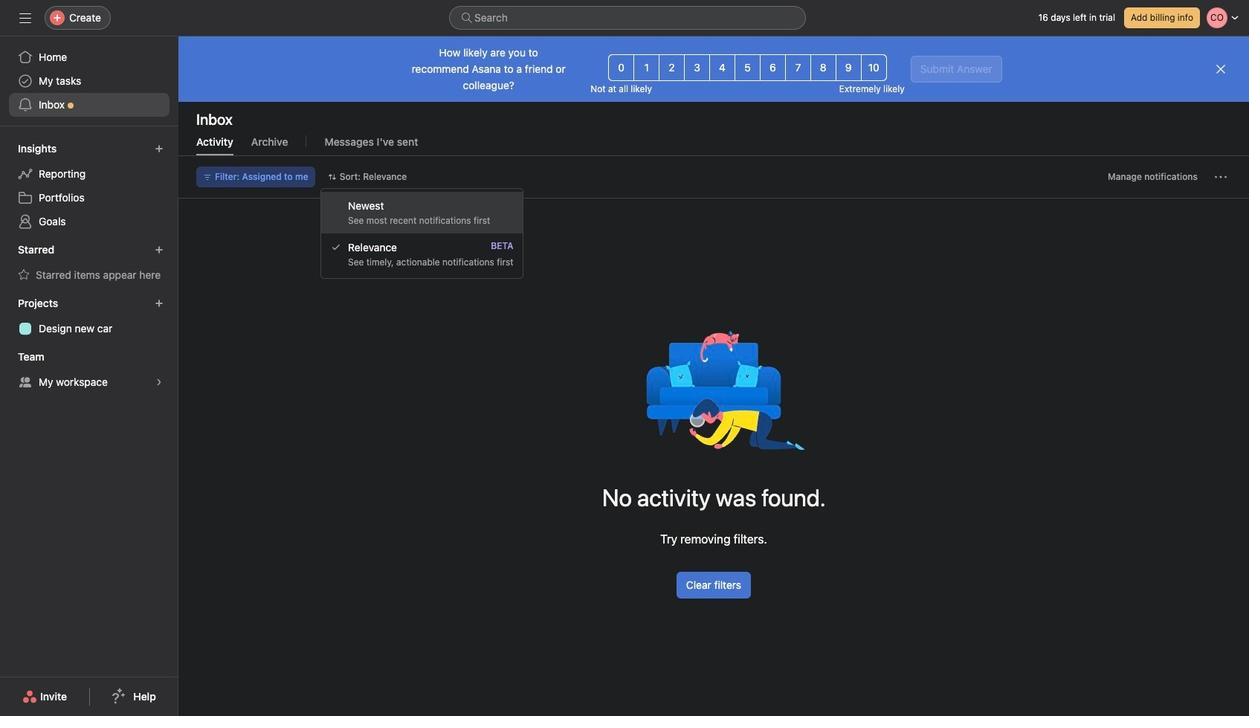 Task type: locate. For each thing, give the bounding box(es) containing it.
hide sidebar image
[[19, 12, 31, 24]]

menu item
[[321, 192, 522, 234]]

new project or portfolio image
[[155, 299, 164, 308]]

None radio
[[608, 54, 634, 81], [634, 54, 660, 81], [659, 54, 685, 81], [735, 54, 761, 81], [760, 54, 786, 81], [785, 54, 811, 81], [810, 54, 836, 81], [861, 54, 887, 81], [608, 54, 634, 81], [634, 54, 660, 81], [659, 54, 685, 81], [735, 54, 761, 81], [760, 54, 786, 81], [785, 54, 811, 81], [810, 54, 836, 81], [861, 54, 887, 81]]

option group
[[608, 54, 887, 81]]

global element
[[0, 36, 178, 126]]

sort: relevance image
[[328, 173, 337, 181]]

None radio
[[684, 54, 710, 81], [709, 54, 735, 81], [836, 54, 862, 81], [684, 54, 710, 81], [709, 54, 735, 81], [836, 54, 862, 81]]

list box
[[449, 6, 806, 30]]

starred element
[[0, 236, 178, 290]]

new insights image
[[155, 144, 164, 153]]

projects element
[[0, 290, 178, 344]]

insights element
[[0, 135, 178, 236]]



Task type: describe. For each thing, give the bounding box(es) containing it.
see details, my workspace image
[[155, 378, 164, 387]]

add items to starred image
[[155, 245, 164, 254]]

more actions image
[[1215, 171, 1227, 183]]

dismiss image
[[1215, 63, 1227, 75]]

teams element
[[0, 344, 178, 397]]



Task type: vqa. For each thing, say whether or not it's contained in the screenshot.
bug IMAGE
no



